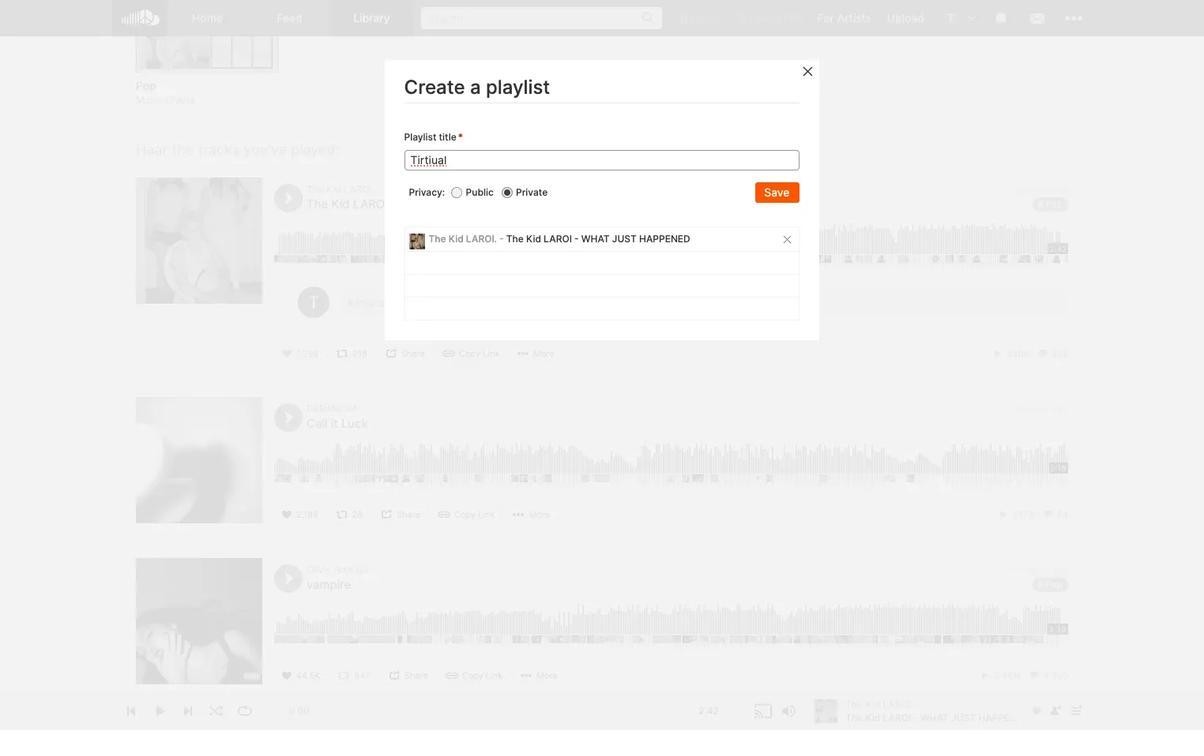 Task type: locate. For each thing, give the bounding box(es) containing it.
2 vertical spatial share button
[[382, 668, 436, 685]]

share button for vampire
[[382, 668, 436, 685]]

0 horizontal spatial try
[[678, 11, 695, 24]]

share for vampire
[[404, 671, 428, 682]]

the kid laroi - what just happened link
[[307, 197, 535, 212]]

pop link for the kid laroi - what just happened
[[1033, 198, 1068, 212]]

0 vertical spatial copy link
[[459, 349, 500, 360]]

try go+ link
[[670, 0, 728, 36]]

try left next
[[736, 11, 753, 24]]

None search field
[[413, 0, 670, 36]]

1 vertical spatial ago
[[1052, 403, 1068, 415]]

pop inside 2 months ago pop
[[1045, 580, 1063, 591]]

share button right 218
[[379, 346, 433, 363]]

kid down the kid laroi. link
[[331, 197, 350, 212]]

2 vertical spatial more
[[537, 671, 558, 682]]

2 vertical spatial pop
[[1045, 580, 1063, 591]]

track stats element for call it luck
[[997, 507, 1068, 524]]

tara schultz's avatar element up 7,298
[[298, 287, 330, 319]]

happened
[[472, 197, 535, 212], [640, 233, 691, 245]]

3 ago from the top
[[1052, 565, 1068, 576]]

pop link
[[136, 79, 278, 94], [1033, 198, 1068, 212], [1033, 579, 1068, 593]]

2,189
[[296, 510, 318, 521]]

what down playlist title text field
[[582, 233, 610, 245]]

rodrigo
[[334, 565, 369, 576]]

save
[[765, 186, 790, 199]]

call it luck element
[[136, 398, 262, 524]]

pop down months
[[1045, 580, 1063, 591]]

1 vertical spatial what
[[582, 233, 610, 245]]

7,298 button
[[274, 346, 327, 363]]

the kid laroi - bleed element
[[136, 720, 262, 731]]

what left public on the left
[[400, 197, 435, 212]]

1 vertical spatial pop
[[1045, 199, 1063, 210]]

1 vertical spatial laroi
[[544, 233, 572, 245]]

laroi down private
[[544, 233, 572, 245]]

try for try next pro
[[736, 11, 753, 24]]

it
[[331, 417, 338, 432]]

21 days ago pop
[[1015, 184, 1068, 210]]

0 horizontal spatial happened
[[472, 197, 535, 212]]

laroi down the kid laroi. link
[[353, 197, 388, 212]]

2 vertical spatial copy link button
[[440, 668, 511, 685]]

218
[[353, 349, 367, 360]]

olivia rodrigo link
[[307, 565, 369, 576]]

1 vertical spatial track stats element
[[997, 507, 1068, 524]]

pro
[[784, 11, 802, 24]]

share button right 847 at left
[[382, 668, 436, 685]]

more
[[534, 349, 555, 360], [529, 510, 550, 521], [537, 671, 558, 682]]

2 vertical spatial more button
[[515, 668, 566, 685]]

1 horizontal spatial tara schultz's avatar element
[[940, 8, 961, 28]]

0 vertical spatial more button
[[512, 346, 563, 363]]

link for call it luck
[[478, 510, 495, 521]]

2
[[1007, 565, 1013, 576]]

1 vertical spatial copy
[[454, 510, 476, 521]]

share right 218
[[401, 349, 425, 360]]

2 vertical spatial copy link
[[462, 671, 503, 682]]

pop link down the pop element
[[136, 79, 278, 94]]

1 vertical spatial more
[[529, 510, 550, 521]]

track stats element
[[992, 346, 1068, 363], [997, 507, 1068, 524], [979, 668, 1068, 685]]

0 horizontal spatial -
[[391, 197, 397, 212]]

tara schultz's avatar element right upload
[[940, 8, 961, 28]]

ago for vampire
[[1052, 565, 1068, 576]]

just
[[438, 197, 469, 212], [613, 233, 637, 245]]

Write a comment text field
[[335, 287, 1068, 319]]

copy link button
[[437, 346, 508, 363], [432, 507, 503, 524], [440, 668, 511, 685]]

2 vertical spatial link
[[486, 671, 503, 682]]

vampire link
[[307, 578, 351, 593]]

private
[[516, 187, 548, 199]]

try
[[678, 11, 695, 24], [736, 11, 753, 24]]

0 vertical spatial laroi.
[[344, 184, 374, 195]]

pop down days
[[1045, 199, 1063, 210]]

copy link
[[459, 349, 500, 360], [454, 510, 495, 521], [462, 671, 503, 682]]

ago
[[1052, 184, 1068, 195], [1052, 403, 1068, 415], [1052, 565, 1068, 576]]

tara schultz's avatar element
[[940, 8, 961, 28], [298, 287, 330, 319]]

2 vertical spatial ago
[[1052, 565, 1068, 576]]

privacy:
[[409, 187, 445, 199]]

1 vertical spatial more button
[[507, 507, 558, 524]]

1 horizontal spatial what
[[582, 233, 610, 245]]

the kid laroi - what just happened element
[[136, 178, 262, 305], [409, 234, 425, 250]]

ago right month on the right
[[1052, 403, 1068, 415]]

- inside the kid laroi. the kid laroi - what just happened
[[391, 197, 397, 212]]

pop link down days
[[1033, 198, 1068, 212]]

copy for call it luck
[[454, 510, 476, 521]]

you've
[[244, 141, 287, 158]]

laroi. up the kid laroi - what just happened link
[[344, 184, 374, 195]]

218 button
[[331, 346, 375, 363]]

share for call it luck
[[397, 510, 420, 521]]

2 vertical spatial share
[[404, 671, 428, 682]]

0 vertical spatial happened
[[472, 197, 535, 212]]

share right 28
[[397, 510, 420, 521]]

olivia rodrigo vampire
[[307, 565, 369, 593]]

ago right days
[[1052, 184, 1068, 195]]

0 vertical spatial ago
[[1052, 184, 1068, 195]]

kid
[[326, 184, 341, 195], [331, 197, 350, 212], [449, 233, 464, 245], [527, 233, 542, 245]]

0 horizontal spatial just
[[438, 197, 469, 212]]

28
[[352, 510, 363, 521]]

2 vertical spatial track stats element
[[979, 668, 1068, 685]]

days
[[1028, 184, 1049, 195]]

call
[[307, 417, 328, 432]]

laroi.
[[344, 184, 374, 195], [466, 233, 497, 245]]

0 horizontal spatial laroi
[[353, 197, 388, 212]]

1 horizontal spatial laroi.
[[466, 233, 497, 245]]

ago inside 2 months ago pop
[[1052, 565, 1068, 576]]

laroi inside the kid laroi. the kid laroi - what just happened
[[353, 197, 388, 212]]

1 vertical spatial laroi.
[[466, 233, 497, 245]]

1 vertical spatial happened
[[640, 233, 691, 245]]

pop inside 21 days ago pop
[[1045, 199, 1063, 210]]

copy
[[459, 349, 480, 360], [454, 510, 476, 521], [462, 671, 483, 682]]

0 vertical spatial track stats element
[[992, 346, 1068, 363]]

0 horizontal spatial what
[[400, 197, 435, 212]]

copy link for call it luck
[[454, 510, 495, 521]]

share button right 28
[[375, 507, 428, 524]]

1 try from the left
[[678, 11, 695, 24]]

0 vertical spatial pop
[[136, 79, 156, 93]]

-
[[391, 197, 397, 212], [500, 233, 504, 245], [575, 233, 579, 245]]

0 horizontal spatial laroi.
[[344, 184, 374, 195]]

1 ago from the top
[[1052, 184, 1068, 195]]

dxrknova link
[[307, 403, 358, 415]]

1 vertical spatial link
[[478, 510, 495, 521]]

1 vertical spatial share
[[397, 510, 420, 521]]

2 vertical spatial copy
[[462, 671, 483, 682]]

music
[[136, 94, 162, 106]]

0 vertical spatial link
[[483, 349, 500, 360]]

copy link for vampire
[[462, 671, 503, 682]]

1 vertical spatial just
[[613, 233, 637, 245]]

1 vertical spatial pop link
[[1033, 198, 1068, 212]]

the
[[307, 184, 324, 195], [307, 197, 328, 212], [429, 233, 447, 245], [507, 233, 524, 245]]

2 try from the left
[[736, 11, 753, 24]]

home
[[192, 11, 223, 24]]

more button
[[512, 346, 563, 363], [507, 507, 558, 524], [515, 668, 566, 685]]

laroi. inside the kid laroi. the kid laroi - what just happened
[[344, 184, 374, 195]]

happened up write a comment text field
[[640, 233, 691, 245]]

track stats element containing 236k
[[992, 346, 1068, 363]]

pop
[[136, 79, 156, 93], [1045, 199, 1063, 210], [1045, 580, 1063, 591]]

1 horizontal spatial try
[[736, 11, 753, 24]]

0 vertical spatial just
[[438, 197, 469, 212]]

0 vertical spatial copy
[[459, 349, 480, 360]]

the down the kid laroi. link
[[307, 197, 328, 212]]

laroi
[[353, 197, 388, 212], [544, 233, 572, 245]]

laroi. down public on the left
[[466, 233, 497, 245]]

0 horizontal spatial tara schultz's avatar element
[[298, 287, 330, 319]]

home link
[[167, 0, 249, 36]]

what
[[400, 197, 435, 212], [582, 233, 610, 245]]

0 vertical spatial share button
[[379, 346, 433, 363]]

1 vertical spatial copy link button
[[432, 507, 503, 524]]

1 vertical spatial share button
[[375, 507, 428, 524]]

more button for call it luck
[[507, 507, 558, 524]]

more button for vampire
[[515, 668, 566, 685]]

pop link down months
[[1033, 579, 1068, 593]]

ago inside 21 days ago pop
[[1052, 184, 1068, 195]]

kid down the kid laroi - what just happened link
[[449, 233, 464, 245]]

the down the kid laroi - what just happened link
[[429, 233, 447, 245]]

ago for the kid laroi - what just happened
[[1052, 184, 1068, 195]]

luck
[[341, 417, 368, 432]]

54 link
[[1042, 510, 1068, 521]]

try left go+ on the top
[[678, 11, 695, 24]]

3,890 link
[[1028, 671, 1068, 682]]

create
[[405, 76, 465, 99]]

0 vertical spatial laroi
[[353, 197, 388, 212]]

1 horizontal spatial just
[[613, 233, 637, 245]]

847 button
[[332, 668, 378, 685]]

share right 847 at left
[[404, 671, 428, 682]]

played:
[[291, 141, 339, 158]]

close button
[[800, 63, 847, 79]]

0 vertical spatial what
[[400, 197, 435, 212]]

library
[[354, 11, 390, 24]]

track stats element containing 257k
[[997, 507, 1068, 524]]

ago right months
[[1052, 565, 1068, 576]]

0 vertical spatial copy link button
[[437, 346, 508, 363]]

the down private
[[507, 233, 524, 245]]

artists
[[837, 11, 871, 24]]

happened up the kid laroi.         - the kid laroi - what just happened
[[472, 197, 535, 212]]

21
[[1015, 184, 1025, 195]]

link
[[483, 349, 500, 360], [478, 510, 495, 521], [486, 671, 503, 682]]

1 vertical spatial copy link
[[454, 510, 495, 521]]

track stats element containing 2.46m
[[979, 668, 1068, 685]]

2 vertical spatial pop link
[[1033, 579, 1068, 593]]

2 ago from the top
[[1052, 403, 1068, 415]]

share button
[[379, 346, 433, 363], [375, 507, 428, 524], [382, 668, 436, 685]]

pop up music at the left of page
[[136, 79, 156, 93]]

pop link for vampire
[[1033, 579, 1068, 593]]

try go+
[[678, 11, 721, 24]]



Task type: vqa. For each thing, say whether or not it's contained in the screenshot.
second "days"
no



Task type: describe. For each thing, give the bounding box(es) containing it.
upload
[[887, 11, 925, 24]]

playlist title
[[405, 131, 457, 143]]

pop music charts
[[136, 79, 195, 106]]

pop inside pop music charts
[[136, 79, 156, 93]]

1 vertical spatial tara schultz's avatar element
[[298, 287, 330, 319]]

257k
[[1012, 510, 1035, 521]]

for artists
[[817, 11, 871, 24]]

laroi. for the
[[466, 233, 497, 245]]

a
[[470, 76, 481, 99]]

just inside the kid laroi. the kid laroi - what just happened
[[438, 197, 469, 212]]

link for vampire
[[486, 671, 503, 682]]

playlist
[[405, 131, 437, 143]]

pop element
[[136, 0, 278, 74]]

kid down private
[[527, 233, 542, 245]]

track stats element for vampire
[[979, 668, 1068, 685]]

create a playlist
[[405, 76, 551, 99]]

months
[[1015, 565, 1049, 576]]

7,298
[[296, 349, 319, 360]]

copy link button for vampire
[[440, 668, 511, 685]]

call it luck link
[[307, 417, 368, 432]]

hear
[[136, 141, 168, 158]]

1
[[1013, 403, 1018, 415]]

month
[[1020, 403, 1049, 415]]

0 vertical spatial share
[[401, 349, 425, 360]]

feed link
[[249, 0, 331, 36]]

charts
[[165, 94, 195, 106]]

upload link
[[879, 0, 932, 36]]

for
[[817, 11, 834, 24]]

dxrknova
[[307, 403, 358, 415]]

title
[[439, 131, 457, 143]]

44.5k
[[296, 671, 320, 682]]

0 vertical spatial tara schultz's avatar element
[[940, 8, 961, 28]]

more for vampire
[[537, 671, 558, 682]]

olivia
[[307, 565, 331, 576]]

laroi. for kid
[[344, 184, 374, 195]]

pop for vampire
[[1045, 580, 1063, 591]]

save button
[[756, 183, 800, 203]]

happened inside the kid laroi. the kid laroi - what just happened
[[472, 197, 535, 212]]

306 link
[[1036, 349, 1068, 360]]

the
[[172, 141, 194, 158]]

the kid laroi.         - the kid laroi - what just happened
[[429, 233, 691, 245]]

0 horizontal spatial the kid laroi - what just happened element
[[136, 178, 262, 305]]

what inside the kid laroi. the kid laroi - what just happened
[[400, 197, 435, 212]]

for artists link
[[810, 0, 879, 36]]

236k
[[1007, 349, 1029, 360]]

the kid laroi. the kid laroi - what just happened
[[307, 184, 535, 212]]

1 horizontal spatial -
[[500, 233, 504, 245]]

54
[[1057, 510, 1068, 521]]

2 months ago pop
[[1007, 565, 1068, 591]]

1 horizontal spatial laroi
[[544, 233, 572, 245]]

306
[[1051, 349, 1068, 360]]

share button for call it luck
[[375, 507, 428, 524]]

public
[[466, 187, 494, 199]]

1 horizontal spatial the kid laroi - what just happened element
[[409, 234, 425, 250]]

2 horizontal spatial -
[[575, 233, 579, 245]]

more for call it luck
[[529, 510, 550, 521]]

tracks
[[198, 141, 240, 158]]

the down played: at left top
[[307, 184, 324, 195]]

Search search field
[[421, 7, 663, 29]]

dxrknova call it luck
[[307, 403, 368, 432]]

2,189 button
[[274, 507, 326, 524]]

try next pro link
[[728, 0, 810, 36]]

next
[[756, 11, 781, 24]]

the kid laroi. link
[[307, 184, 374, 195]]

copy for vampire
[[462, 671, 483, 682]]

1 horizontal spatial happened
[[640, 233, 691, 245]]

44.5k button
[[274, 668, 328, 685]]

feed
[[277, 11, 303, 24]]

847
[[354, 671, 370, 682]]

Playlist title text field
[[405, 150, 800, 171]]

kid down played: at left top
[[326, 184, 341, 195]]

0 vertical spatial pop link
[[136, 79, 278, 94]]

vampire
[[307, 578, 351, 593]]

3,890
[[1043, 671, 1068, 682]]

try for try go+
[[678, 11, 695, 24]]

2.46m
[[994, 671, 1021, 682]]

28 button
[[330, 507, 371, 524]]

music charts link
[[136, 94, 195, 107]]

1 month ago
[[1013, 403, 1068, 415]]

playlist
[[486, 76, 551, 99]]

try next pro
[[736, 11, 802, 24]]

library link
[[331, 0, 413, 36]]

vampire element
[[136, 559, 262, 685]]

0 vertical spatial more
[[534, 349, 555, 360]]

hear the tracks you've played:
[[136, 141, 339, 158]]

go+
[[698, 11, 721, 24]]

close
[[821, 65, 847, 77]]

pop for the kid laroi - what just happened
[[1045, 199, 1063, 210]]

copy link button for call it luck
[[432, 507, 503, 524]]



